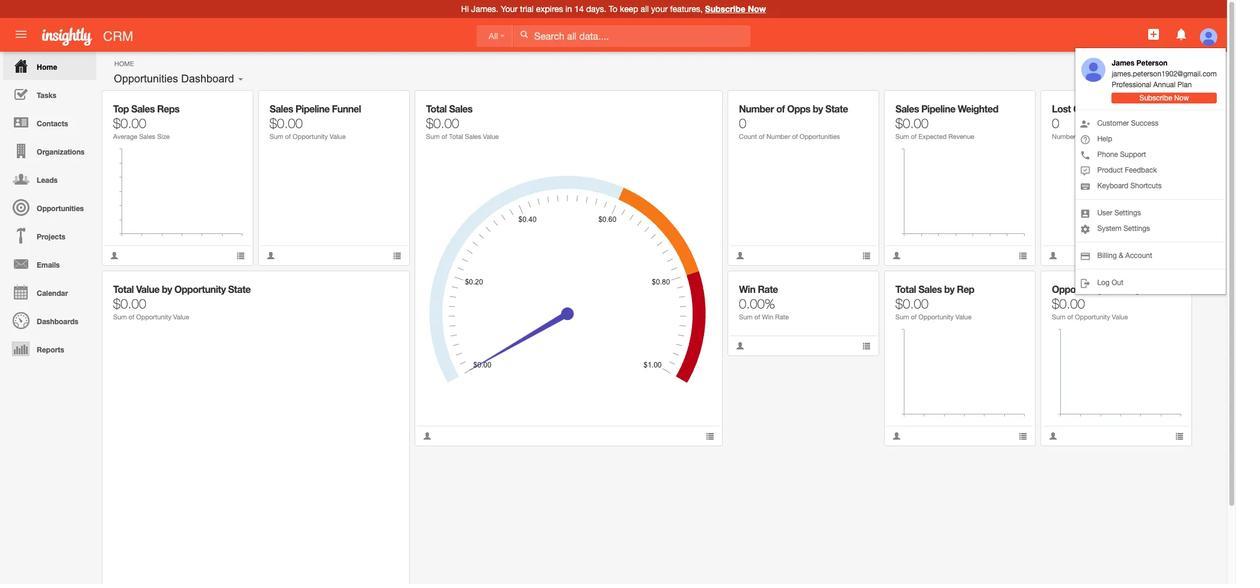 Task type: locate. For each thing, give the bounding box(es) containing it.
1 horizontal spatial 0
[[1052, 116, 1060, 131]]

settings down user settings link
[[1124, 225, 1150, 233]]

sales pipeline funnel $0.00 sum of opportunity value
[[270, 103, 361, 140]]

hi james. your trial expires in 14 days. to keep all your features, subscribe now
[[461, 4, 766, 14]]

user image for of
[[423, 432, 432, 441]]

sum inside win rate 0.00% sum of win rate
[[739, 314, 753, 321]]

home
[[114, 60, 134, 67], [37, 63, 57, 72]]

rate down win rate "link"
[[775, 314, 789, 321]]

0 horizontal spatial 0
[[739, 116, 747, 131]]

number of opps by state link
[[739, 103, 848, 114]]

settings for user settings
[[1115, 209, 1141, 218]]

1 0 from the left
[[739, 116, 747, 131]]

actions
[[1150, 69, 1179, 78]]

trial
[[520, 4, 534, 14]]

wrench image right the "rep"
[[1011, 280, 1019, 288]]

user image for 0
[[1049, 252, 1058, 260]]

user image
[[893, 252, 901, 260], [1049, 252, 1058, 260], [423, 432, 432, 441], [893, 432, 901, 441], [1049, 432, 1058, 441]]

reason
[[1148, 103, 1181, 114]]

of right count
[[759, 133, 765, 140]]

1 horizontal spatial state
[[826, 103, 848, 114]]

navigation containing home
[[0, 52, 96, 363]]

opportunity state by value link
[[1052, 284, 1167, 295]]

of down opportunity state by value link
[[1068, 314, 1074, 321]]

pipeline inside sales pipeline funnel $0.00 sum of opportunity value
[[296, 103, 330, 114]]

subscribe right features, at the top right of the page
[[705, 4, 746, 14]]

wrench image right funnel on the left of page
[[384, 99, 393, 108]]

top sales reps $0.00 average sales size
[[113, 103, 179, 140]]

total inside total sales by rep $0.00 sum of opportunity value
[[896, 284, 916, 295]]

0
[[739, 116, 747, 131], [1052, 116, 1060, 131]]

$0.00 down the total sales link in the left of the page
[[426, 116, 459, 131]]

1 horizontal spatial now
[[1175, 94, 1189, 103]]

home link
[[3, 52, 96, 80]]

win rate link
[[739, 284, 778, 295]]

pipeline for weighted
[[922, 103, 956, 114]]

list image
[[237, 252, 245, 260], [863, 342, 871, 350]]

opportunities inside opportunities dashboard button
[[114, 73, 178, 85]]

user image for sales
[[110, 252, 119, 260]]

0 vertical spatial now
[[748, 4, 766, 14]]

1 pipeline from the left
[[296, 103, 330, 114]]

opportunities up top sales reps 'link'
[[114, 73, 178, 85]]

value inside sales pipeline funnel $0.00 sum of opportunity value
[[330, 133, 346, 140]]

funnel
[[332, 103, 361, 114]]

days.
[[586, 4, 607, 14]]

user image
[[110, 252, 119, 260], [267, 252, 275, 260], [736, 252, 745, 260], [736, 342, 745, 350]]

total
[[426, 103, 447, 114], [449, 133, 463, 140], [113, 284, 134, 295], [896, 284, 916, 295]]

opps
[[787, 103, 811, 114]]

1 vertical spatial subscribe now link
[[1112, 93, 1217, 104]]

system settings link
[[1076, 221, 1226, 237]]

all
[[489, 31, 498, 41]]

state for $0.00
[[228, 284, 251, 295]]

14
[[575, 4, 584, 14]]

by for total sales by rep
[[945, 284, 955, 295]]

settings
[[1115, 209, 1141, 218], [1124, 225, 1150, 233]]

2 horizontal spatial state
[[1106, 284, 1129, 295]]

win down 0.00%
[[762, 314, 774, 321]]

state
[[826, 103, 848, 114], [228, 284, 251, 295], [1106, 284, 1129, 295]]

$0.00 inside sales pipeline weighted $0.00 sum of expected revenue
[[896, 116, 929, 131]]

james.
[[471, 4, 499, 14]]

of
[[777, 103, 785, 114], [285, 133, 291, 140], [442, 133, 447, 140], [759, 133, 765, 140], [792, 133, 798, 140], [911, 133, 917, 140], [1078, 133, 1084, 140], [129, 314, 134, 321], [755, 314, 760, 321], [911, 314, 917, 321], [1068, 314, 1074, 321]]

of left expected
[[911, 133, 917, 140]]

win up 0.00%
[[739, 284, 756, 295]]

opportunities dashboard
[[114, 73, 234, 85]]

home down "crm"
[[114, 60, 134, 67]]

opportunities down customer
[[1100, 133, 1140, 140]]

opportunities down opps
[[800, 133, 840, 140]]

0 vertical spatial settings
[[1115, 209, 1141, 218]]

0 vertical spatial list image
[[237, 252, 245, 260]]

by inside lost opportunities by reason 0 number of lost opportunities
[[1135, 103, 1145, 114]]

$0.00 down total value by opportunity state link
[[113, 296, 146, 312]]

sales inside total sales by rep $0.00 sum of opportunity value
[[919, 284, 942, 295]]

out
[[1112, 279, 1124, 287]]

contacts
[[37, 119, 68, 128]]

peterson
[[1137, 59, 1168, 68]]

opportunities up customer
[[1074, 103, 1132, 114]]

lost
[[1052, 103, 1071, 114], [1086, 133, 1098, 140]]

0 horizontal spatial subscribe
[[705, 4, 746, 14]]

state inside opportunity state by value $0.00 sum of opportunity value
[[1106, 284, 1129, 295]]

total sales link
[[426, 103, 473, 114]]

user
[[1098, 209, 1113, 218]]

number inside lost opportunities by reason 0 number of lost opportunities
[[1052, 133, 1076, 140]]

$0.00 down total sales by rep link
[[896, 296, 929, 312]]

pipeline for funnel
[[296, 103, 330, 114]]

user image for of
[[267, 252, 275, 260]]

1 horizontal spatial lost
[[1086, 133, 1098, 140]]

professional
[[1112, 81, 1152, 89]]

total for state
[[113, 284, 134, 295]]

number
[[739, 103, 774, 114], [767, 133, 791, 140], [1052, 133, 1076, 140]]

1 vertical spatial list image
[[863, 342, 871, 350]]

opportunities up projects link
[[37, 204, 84, 213]]

account
[[1126, 252, 1153, 260]]

dashboard
[[181, 73, 234, 85]]

total inside total value by opportunity state $0.00 sum of opportunity value
[[113, 284, 134, 295]]

rate up 0.00%
[[758, 284, 778, 295]]

1 vertical spatial now
[[1175, 94, 1189, 103]]

dashboards link
[[3, 306, 96, 335]]

1 horizontal spatial pipeline
[[922, 103, 956, 114]]

$0.00 down sales pipeline funnel link
[[270, 116, 303, 131]]

now inside "james peterson james.peterson1902@gmail.com professional annual plan subscribe now"
[[1175, 94, 1189, 103]]

$0.00 up expected
[[896, 116, 929, 131]]

of down total value by opportunity state link
[[129, 314, 134, 321]]

of down total sales by rep link
[[911, 314, 917, 321]]

opportunities
[[114, 73, 178, 85], [1074, 103, 1132, 114], [800, 133, 840, 140], [1100, 133, 1140, 140], [37, 204, 84, 213]]

wrench image for sum
[[698, 99, 706, 108]]

pipeline left funnel on the left of page
[[296, 103, 330, 114]]

1 vertical spatial settings
[[1124, 225, 1150, 233]]

rep
[[957, 284, 975, 295]]

user image for $0.00
[[893, 432, 901, 441]]

by inside total value by opportunity state $0.00 sum of opportunity value
[[162, 284, 172, 295]]

of left help
[[1078, 133, 1084, 140]]

state inside total value by opportunity state $0.00 sum of opportunity value
[[228, 284, 251, 295]]

0 vertical spatial subscribe now link
[[705, 4, 766, 14]]

feedback
[[1125, 166, 1157, 175]]

of inside sales pipeline funnel $0.00 sum of opportunity value
[[285, 133, 291, 140]]

0.00%
[[739, 296, 775, 312]]

0 vertical spatial subscribe
[[705, 4, 746, 14]]

of down 0.00%
[[755, 314, 760, 321]]

of down number of opps by state link
[[792, 133, 798, 140]]

number up count
[[739, 103, 774, 114]]

number left help
[[1052, 133, 1076, 140]]

0 horizontal spatial now
[[748, 4, 766, 14]]

opportunities dashboard button
[[110, 70, 238, 88]]

product feedback
[[1098, 166, 1157, 175]]

organizations link
[[3, 137, 96, 165]]

opportunities link
[[3, 193, 96, 222]]

0 vertical spatial win
[[739, 284, 756, 295]]

of inside total sales by rep $0.00 sum of opportunity value
[[911, 314, 917, 321]]

rate
[[758, 284, 778, 295], [775, 314, 789, 321]]

wrench image for opportunity
[[384, 280, 393, 288]]

in
[[566, 4, 572, 14]]

1 vertical spatial win
[[762, 314, 774, 321]]

user settings link
[[1076, 206, 1226, 221]]

total value by opportunity state link
[[113, 284, 251, 295]]

help link
[[1076, 131, 1226, 147]]

of inside total sales $0.00 sum of total sales value
[[442, 133, 447, 140]]

opportunity inside total sales by rep $0.00 sum of opportunity value
[[919, 314, 954, 321]]

by for total value by opportunity state
[[162, 284, 172, 295]]

wrench image right weighted
[[1011, 99, 1019, 108]]

0 up count
[[739, 116, 747, 131]]

of down sales pipeline funnel link
[[285, 133, 291, 140]]

by for lost opportunities by reason
[[1135, 103, 1145, 114]]

pipeline up expected
[[922, 103, 956, 114]]

0 inside number of opps by state 0 count of number of opportunities
[[739, 116, 747, 131]]

your
[[501, 4, 518, 14]]

sum
[[270, 133, 283, 140], [426, 133, 440, 140], [896, 133, 909, 140], [113, 314, 127, 321], [739, 314, 753, 321], [896, 314, 909, 321], [1052, 314, 1066, 321]]

billing & account
[[1098, 252, 1153, 260]]

user image for sum
[[893, 252, 901, 260]]

1 vertical spatial subscribe
[[1140, 94, 1173, 103]]

0 horizontal spatial pipeline
[[296, 103, 330, 114]]

by for opportunity state by value
[[1131, 284, 1141, 295]]

pipeline inside sales pipeline weighted $0.00 sum of expected revenue
[[922, 103, 956, 114]]

1 vertical spatial lost
[[1086, 133, 1098, 140]]

by inside total sales by rep $0.00 sum of opportunity value
[[945, 284, 955, 295]]

actions button
[[1142, 64, 1191, 82]]

0 left customer
[[1052, 116, 1060, 131]]

0 horizontal spatial win
[[739, 284, 756, 295]]

subscribe now link right features, at the top right of the page
[[705, 4, 766, 14]]

sum inside total sales $0.00 sum of total sales value
[[426, 133, 440, 140]]

1 horizontal spatial subscribe
[[1140, 94, 1173, 103]]

2 pipeline from the left
[[922, 103, 956, 114]]

list image for sales pipeline weighted
[[1019, 252, 1028, 260]]

subscribe
[[705, 4, 746, 14], [1140, 94, 1173, 103]]

1 horizontal spatial win
[[762, 314, 774, 321]]

2 0 from the left
[[1052, 116, 1060, 131]]

pipeline
[[296, 103, 330, 114], [922, 103, 956, 114]]

james peterson james.peterson1902@gmail.com professional annual plan subscribe now
[[1112, 59, 1217, 103]]

tasks link
[[3, 80, 96, 108]]

0 vertical spatial lost
[[1052, 103, 1071, 114]]

list image
[[393, 252, 402, 260], [863, 252, 871, 260], [1019, 252, 1028, 260], [1176, 252, 1184, 260], [706, 432, 715, 441], [1019, 432, 1028, 441], [1176, 432, 1184, 441]]

$0.00 inside "top sales reps $0.00 average sales size"
[[113, 116, 146, 131]]

subscribe up reason
[[1140, 94, 1173, 103]]

of inside win rate 0.00% sum of win rate
[[755, 314, 760, 321]]

sum inside opportunity state by value $0.00 sum of opportunity value
[[1052, 314, 1066, 321]]

0 vertical spatial rate
[[758, 284, 778, 295]]

win rate 0.00% sum of win rate
[[739, 284, 789, 321]]

$0.00 up average
[[113, 116, 146, 131]]

sum inside sales pipeline weighted $0.00 sum of expected revenue
[[896, 133, 909, 140]]

subscribe now link down annual
[[1112, 93, 1217, 104]]

$0.00 down opportunity state by value link
[[1052, 296, 1085, 312]]

organizations
[[37, 147, 85, 157]]

of down the total sales link in the left of the page
[[442, 133, 447, 140]]

subscribe now link
[[705, 4, 766, 14], [1112, 93, 1217, 104]]

wrench image
[[384, 99, 393, 108], [1011, 99, 1019, 108], [1011, 280, 1019, 288]]

opportunities inside number of opps by state 0 count of number of opportunities
[[800, 133, 840, 140]]

settings up "system settings" at the top right
[[1115, 209, 1141, 218]]

navigation
[[0, 52, 96, 363]]

by
[[813, 103, 823, 114], [1135, 103, 1145, 114], [162, 284, 172, 295], [945, 284, 955, 295], [1131, 284, 1141, 295]]

sum inside sales pipeline funnel $0.00 sum of opportunity value
[[270, 133, 283, 140]]

$0.00 inside total value by opportunity state $0.00 sum of opportunity value
[[113, 296, 146, 312]]

features,
[[670, 4, 703, 14]]

settings for system settings
[[1124, 225, 1150, 233]]

home up tasks link
[[37, 63, 57, 72]]

sales
[[131, 103, 155, 114], [270, 103, 293, 114], [449, 103, 473, 114], [896, 103, 919, 114], [139, 133, 155, 140], [465, 133, 481, 140], [919, 284, 942, 295]]

now
[[748, 4, 766, 14], [1175, 94, 1189, 103]]

customer success link
[[1076, 116, 1226, 131]]

0 horizontal spatial state
[[228, 284, 251, 295]]

wrench image
[[228, 99, 236, 108], [698, 99, 706, 108], [854, 99, 862, 108], [384, 280, 393, 288], [854, 280, 862, 288]]

wrench image for $0.00
[[228, 99, 236, 108]]

by inside opportunity state by value $0.00 sum of opportunity value
[[1131, 284, 1141, 295]]

customer success
[[1098, 119, 1159, 128]]

state inside number of opps by state 0 count of number of opportunities
[[826, 103, 848, 114]]

number right count
[[767, 133, 791, 140]]

tasks
[[37, 91, 56, 100]]

lost opportunities by reason 0 number of lost opportunities
[[1052, 103, 1181, 140]]

$0.00
[[113, 116, 146, 131], [270, 116, 303, 131], [426, 116, 459, 131], [896, 116, 929, 131], [113, 296, 146, 312], [896, 296, 929, 312], [1052, 296, 1085, 312]]



Task type: describe. For each thing, give the bounding box(es) containing it.
top sales reps link
[[113, 103, 179, 114]]

reports
[[37, 346, 64, 355]]

0 horizontal spatial lost
[[1052, 103, 1071, 114]]

total sales by rep link
[[896, 284, 975, 295]]

log
[[1098, 279, 1110, 287]]

your
[[651, 4, 668, 14]]

keyboard shortcuts link
[[1076, 178, 1226, 194]]

count
[[739, 133, 757, 140]]

plan
[[1178, 81, 1192, 89]]

projects link
[[3, 222, 96, 250]]

user settings
[[1098, 209, 1141, 218]]

user image for 0
[[736, 252, 745, 260]]

emails link
[[3, 250, 96, 278]]

0 inside lost opportunities by reason 0 number of lost opportunities
[[1052, 116, 1060, 131]]

expected
[[919, 133, 947, 140]]

product feedback link
[[1076, 163, 1226, 178]]

calendar
[[37, 289, 68, 298]]

notifications image
[[1174, 27, 1189, 42]]

total value by opportunity state $0.00 sum of opportunity value
[[113, 284, 251, 321]]

average
[[113, 133, 137, 140]]

weighted
[[958, 103, 999, 114]]

0 horizontal spatial home
[[37, 63, 57, 72]]

wrench image for total sales by rep
[[1011, 280, 1019, 288]]

of left opps
[[777, 103, 785, 114]]

number of opps by state 0 count of number of opportunities
[[739, 103, 848, 140]]

system settings
[[1098, 225, 1150, 233]]

1 horizontal spatial home
[[114, 60, 134, 67]]

&
[[1119, 252, 1124, 260]]

reports link
[[3, 335, 96, 363]]

$0.00 inside total sales by rep $0.00 sum of opportunity value
[[896, 296, 929, 312]]

list image for sales pipeline funnel
[[393, 252, 402, 260]]

sales pipeline weighted link
[[896, 103, 999, 114]]

projects
[[37, 232, 65, 241]]

all
[[641, 4, 649, 14]]

sales inside sales pipeline funnel $0.00 sum of opportunity value
[[270, 103, 293, 114]]

reps
[[157, 103, 179, 114]]

keep
[[620, 4, 638, 14]]

total sales by rep $0.00 sum of opportunity value
[[896, 284, 975, 321]]

0 horizontal spatial list image
[[237, 252, 245, 260]]

size
[[157, 133, 170, 140]]

0 horizontal spatial subscribe now link
[[705, 4, 766, 14]]

shortcuts
[[1131, 182, 1162, 190]]

lost opportunities by reason link
[[1052, 103, 1181, 114]]

of inside total value by opportunity state $0.00 sum of opportunity value
[[129, 314, 134, 321]]

$0.00 inside sales pipeline funnel $0.00 sum of opportunity value
[[270, 116, 303, 131]]

support
[[1120, 151, 1147, 159]]

billing & account link
[[1076, 248, 1226, 264]]

1 horizontal spatial subscribe now link
[[1112, 93, 1217, 104]]

list image for number of opps by state
[[863, 252, 871, 260]]

sales pipeline weighted $0.00 sum of expected revenue
[[896, 103, 999, 140]]

leads
[[37, 176, 58, 185]]

billing
[[1098, 252, 1117, 260]]

keyboard shortcuts
[[1098, 182, 1162, 190]]

hi
[[461, 4, 469, 14]]

of inside sales pipeline weighted $0.00 sum of expected revenue
[[911, 133, 917, 140]]

sales pipeline funnel link
[[270, 103, 361, 114]]

list image for total sales by rep
[[1019, 432, 1028, 441]]

of inside lost opportunities by reason 0 number of lost opportunities
[[1078, 133, 1084, 140]]

success
[[1131, 119, 1159, 128]]

opportunity state by value $0.00 sum of opportunity value
[[1052, 284, 1167, 321]]

opportunities inside opportunities link
[[37, 204, 84, 213]]

total sales $0.00 sum of total sales value
[[426, 103, 499, 140]]

annual
[[1154, 81, 1176, 89]]

list image for total sales
[[706, 432, 715, 441]]

dashboards
[[37, 317, 78, 326]]

sum inside total sales by rep $0.00 sum of opportunity value
[[896, 314, 909, 321]]

sum inside total value by opportunity state $0.00 sum of opportunity value
[[113, 314, 127, 321]]

help
[[1098, 135, 1113, 144]]

log out link
[[1076, 275, 1226, 291]]

state for 0
[[826, 103, 848, 114]]

Search all data.... text field
[[513, 25, 751, 47]]

crm
[[103, 29, 133, 44]]

top
[[113, 103, 129, 114]]

james
[[1112, 59, 1135, 68]]

value inside total sales by rep $0.00 sum of opportunity value
[[956, 314, 972, 321]]

$0.00 inside opportunity state by value $0.00 sum of opportunity value
[[1052, 296, 1085, 312]]

all link
[[477, 25, 513, 47]]

keyboard
[[1098, 182, 1129, 190]]

of inside opportunity state by value $0.00 sum of opportunity value
[[1068, 314, 1074, 321]]

phone support
[[1098, 151, 1147, 159]]

leads link
[[3, 165, 96, 193]]

phone
[[1098, 151, 1118, 159]]

opportunity inside sales pipeline funnel $0.00 sum of opportunity value
[[293, 133, 328, 140]]

list image for lost opportunities by reason
[[1176, 252, 1184, 260]]

to
[[609, 4, 618, 14]]

value inside total sales $0.00 sum of total sales value
[[483, 133, 499, 140]]

1 vertical spatial rate
[[775, 314, 789, 321]]

james.peterson1902@gmail.com
[[1112, 70, 1217, 78]]

customer
[[1098, 119, 1129, 128]]

total for $0.00
[[896, 284, 916, 295]]

by inside number of opps by state 0 count of number of opportunities
[[813, 103, 823, 114]]

calendar link
[[3, 278, 96, 306]]

phone support link
[[1076, 147, 1226, 163]]

sales inside sales pipeline weighted $0.00 sum of expected revenue
[[896, 103, 919, 114]]

$0.00 inside total sales $0.00 sum of total sales value
[[426, 116, 459, 131]]

white image
[[520, 30, 528, 39]]

wrench image for sales pipeline weighted
[[1011, 99, 1019, 108]]

subscribe inside "james peterson james.peterson1902@gmail.com professional annual plan subscribe now"
[[1140, 94, 1173, 103]]

total for of
[[426, 103, 447, 114]]

product
[[1098, 166, 1123, 175]]

1 horizontal spatial list image
[[863, 342, 871, 350]]

log out
[[1098, 279, 1124, 287]]

wrench image for sales pipeline funnel
[[384, 99, 393, 108]]



Task type: vqa. For each thing, say whether or not it's contained in the screenshot.
the bottom USER DETAILS "LINK"
no



